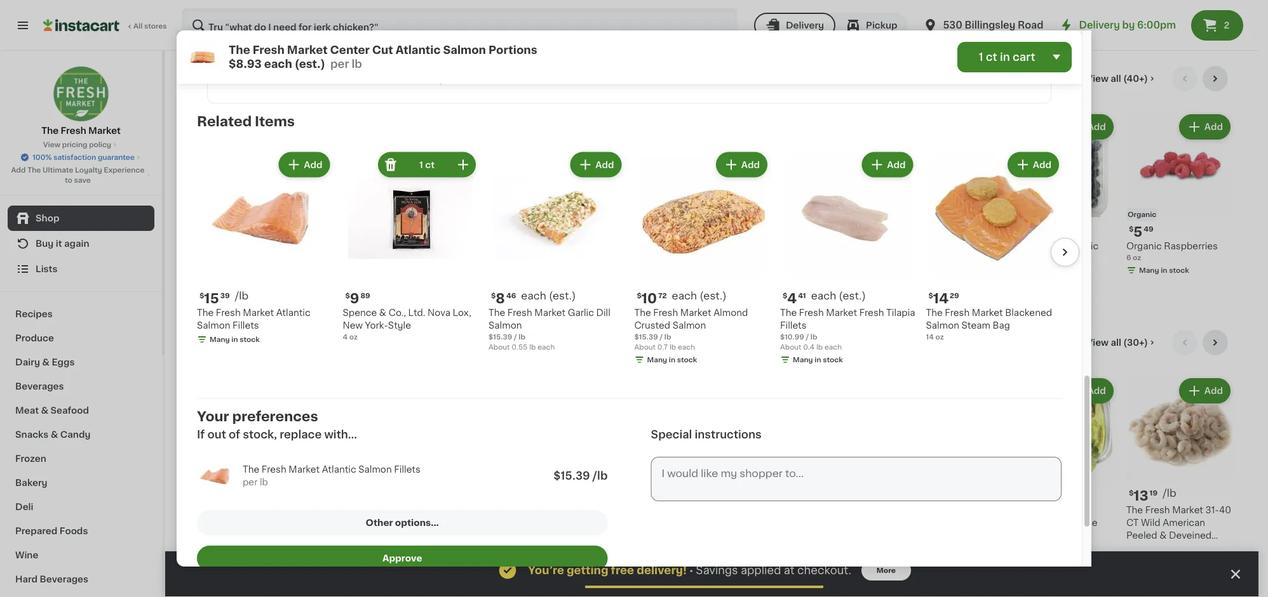 Task type: describe. For each thing, give the bounding box(es) containing it.
recipes link
[[8, 302, 154, 327]]

(est.) inside each (est.) $10.00
[[953, 489, 980, 499]]

530 billingsley road
[[943, 21, 1044, 30]]

tilapia
[[887, 309, 915, 318]]

many in stock down 0.7
[[647, 357, 697, 364]]

the for the fresh market roasted natural chicken 26 oz
[[425, 507, 441, 516]]

delivery for delivery
[[786, 21, 824, 30]]

add for wish farms organic blueberries
[[1088, 123, 1106, 132]]

wish
[[1010, 242, 1031, 251]]

add button for organic raspberries
[[1181, 116, 1230, 139]]

$10.99 per pound element
[[1010, 488, 1116, 505]]

lb inside the fresh market atlantic salmon fillets per lb
[[260, 479, 268, 487]]

89 inside $1.89 original price: $2.59 element
[[205, 226, 215, 233]]

shop link
[[8, 206, 154, 231]]

the inside add the ultimate loyalty experience to save
[[27, 167, 41, 174]]

organic up 79
[[660, 211, 689, 218]]

view all (40+)
[[1087, 74, 1148, 83]]

ct for 1 ct in cart
[[986, 52, 998, 63]]

instructions
[[695, 430, 762, 440]]

fillets for the fresh market fresh tilapia fillets $10.99 / lb about 0.4 lb each
[[780, 322, 807, 330]]

10 inside $10.99 per pound element
[[1017, 490, 1032, 503]]

1 horizontal spatial $15.39
[[554, 471, 590, 482]]

item carousel region containing best sellers
[[191, 331, 1233, 591]]

41
[[798, 293, 806, 300]]

atlantic inside the fresh market center cut atlantic salmon portions $8.93 each (est.) per lb
[[396, 45, 441, 56]]

$16.49 / lb
[[223, 25, 260, 32]]

pickup button
[[836, 13, 908, 38]]

package
[[834, 242, 872, 251]]

many down organic raspberries 6 oz
[[1139, 267, 1159, 274]]

about inside the fresh market almond crusted salmon $15.39 / lb about 0.7 lb each
[[635, 344, 656, 351]]

organic inside organic raspberries 6 oz
[[1127, 242, 1162, 251]]

0.54 inside 'about 0.54 lbs final cost by weight'
[[243, 407, 260, 414]]

stock down organic raspberries 6 oz
[[1169, 267, 1189, 274]]

the for the fresh market atlantic salmon fillets
[[197, 309, 214, 318]]

$16.49 for $16.49 / lb
[[223, 25, 247, 32]]

many in stock up getting
[[554, 557, 604, 564]]

add for hass avocado
[[269, 123, 287, 132]]

19 for fresh
[[1150, 490, 1158, 497]]

fresh for the fresh market center cut atlantic salmon portions $16.49 / lb about 0.54 lb each
[[210, 507, 234, 516]]

/ for almond
[[660, 334, 663, 341]]

about inside "the fresh market center cut atlantic salmon portions $16.49 / lb about 0.54 lb each"
[[191, 555, 212, 562]]

cost
[[230, 419, 245, 426]]

organic inside organic blackberries 6 oz
[[425, 242, 460, 251]]

market for the fresh market french butter croissants 4 ct
[[588, 507, 619, 516]]

the fresh market garlic dill salmon $15.39 / lb about 0.55 lb each
[[489, 309, 611, 351]]

each inside $ 4 41 each (est.)
[[811, 291, 836, 301]]

market for the fresh market garlic dill salmon $15.39 / lb about 0.55 lb each
[[535, 309, 566, 318]]

hass avocado
[[191, 242, 254, 251]]

the fresh market center cut atlantic salmon portions $16.49 / lb about 0.54 lb each
[[191, 507, 276, 562]]

oz inside "the fresh market roasted natural chicken 26 oz"
[[435, 544, 444, 551]]

$ inside $ 14 29
[[929, 293, 933, 300]]

/lb for the fresh market atlantic salmon fillets
[[235, 291, 249, 301]]

stock down "about 1.52 lb each" at the right of the page
[[935, 575, 955, 582]]

many down 0.7
[[647, 357, 667, 364]]

bakery
[[15, 479, 47, 488]]

hard
[[15, 576, 38, 585]]

0
[[315, 225, 324, 239]]

0.54 inside "the fresh market center cut atlantic salmon portions $16.49 / lb about 0.54 lb each"
[[214, 555, 230, 562]]

in down "the fresh market center cut atlantic salmon portions $16.49 / lb about 0.54 lb each"
[[225, 567, 232, 574]]

add for the fresh market almond crusted salmon
[[741, 160, 760, 169]]

pickup
[[866, 21, 898, 30]]

0.55
[[512, 344, 528, 351]]

best sellers
[[191, 337, 274, 350]]

•
[[689, 566, 694, 576]]

each inside "the fresh market center cut atlantic salmon portions $16.49 / lb about 0.54 lb each"
[[240, 555, 257, 562]]

product group containing 9
[[343, 150, 479, 343]]

best
[[191, 337, 223, 350]]

stock up fruit
[[266, 48, 286, 55]]

salmon inside the fresh market atlantic salmon fillets per lb
[[359, 466, 392, 475]]

service type group
[[754, 13, 908, 38]]

strawberries inside strawberries package 1 lb container
[[776, 242, 832, 251]]

1 inside organic strawberries 1 lb container
[[659, 255, 662, 262]]

buy it again
[[36, 240, 89, 248]]

in down the fresh market fresh tilapia fillets $10.99 / lb about 0.4 lb each
[[815, 357, 821, 364]]

market for the fresh market center cut atlantic salmon portions $16.49 / lb about 0.54 lb each
[[237, 507, 268, 516]]

in down the fresh market atlantic salmon fillets
[[232, 336, 238, 343]]

add button for the fresh market fresh tilapia fillets
[[863, 153, 912, 176]]

49 inside '5 49'
[[793, 226, 803, 233]]

stock down the fresh market almond crusted salmon $15.39 / lb about 0.7 lb each
[[677, 357, 697, 364]]

raspberries
[[1164, 242, 1218, 251]]

per inside the fresh market atlantic salmon fillets per lb
[[243, 479, 258, 487]]

fresh for the fresh market 31-40 ct wild american peeled & deveined shrimp
[[1146, 507, 1170, 516]]

in down the fresh market almond crusted salmon $15.39 / lb about 0.7 lb each
[[669, 357, 676, 364]]

$ 5 49 for organic blackberries
[[427, 225, 452, 239]]

many in stock down "about 1.52 lb each" at the right of the page
[[905, 575, 955, 582]]

1 inside product group
[[419, 160, 423, 169]]

produce
[[15, 334, 54, 343]]

blueberries,
[[893, 255, 946, 264]]

fresh fruit
[[191, 72, 266, 85]]

delivery button
[[754, 13, 836, 38]]

satisfaction
[[53, 154, 96, 161]]

14 inside the fresh market blackened salmon steam bag 14 oz
[[926, 334, 934, 341]]

1 vertical spatial sponsored badge image
[[542, 305, 580, 312]]

oz inside organic blackberries 6 oz
[[431, 255, 439, 262]]

about inside the fresh market fresh tilapia fillets $10.99 / lb about 0.4 lb each
[[780, 344, 802, 351]]

$ inside $ 8 46
[[491, 293, 496, 300]]

add inside add the ultimate loyalty experience to save
[[11, 167, 26, 174]]

roasted
[[425, 519, 462, 528]]

the for the fresh market original guacamole
[[1010, 507, 1026, 516]]

100% satisfaction guarantee
[[32, 154, 135, 161]]

items
[[255, 115, 295, 128]]

strawberries inside organic strawberries 1 lb container
[[696, 242, 753, 251]]

you're getting free delivery!
[[528, 566, 687, 577]]

in up $8.93
[[258, 48, 264, 55]]

salmon inside the fresh market center cut atlantic salmon portions $8.93 each (est.) per lb
[[443, 45, 486, 56]]

all for 10
[[1111, 339, 1122, 348]]

2 vertical spatial 14
[[666, 490, 681, 503]]

add button for the fresh market blackened salmon steam bag
[[1009, 153, 1058, 176]]

fresh for the fresh market french butter croissants 4 ct
[[561, 507, 585, 516]]

jumbo
[[893, 268, 924, 276]]

fresh for the fresh market atlantic salmon fillets per lb
[[262, 466, 286, 475]]

9
[[350, 292, 359, 305]]

ground
[[308, 527, 341, 536]]

organic up organic blackberries 6 oz
[[426, 211, 455, 218]]

89 inside $ 9 89
[[361, 293, 370, 300]]

many up you're
[[554, 557, 574, 564]]

per inside the fresh market center cut atlantic salmon portions $8.93 each (est.) per lb
[[330, 59, 349, 70]]

add button for hass avocado
[[245, 116, 294, 139]]

ml
[[451, 53, 460, 60]]

prepared foods
[[15, 527, 88, 536]]

item carousel region containing 15
[[179, 145, 1080, 373]]

(est.) inside $ 10 72 each (est.)
[[700, 291, 727, 301]]

salmon inside the fresh market almond crusted salmon $15.39 / lb about 0.7 lb each
[[673, 322, 706, 330]]

each inside the fresh market garlic dill salmon $15.39 / lb about 0.55 lb each
[[538, 344, 555, 351]]

/lb up butter at bottom
[[593, 471, 608, 482]]

4 inside spence & co., ltd. nova lox, new york-style 4 oz
[[343, 334, 348, 341]]

exports
[[925, 242, 959, 251]]

free
[[611, 566, 634, 577]]

0.7
[[658, 344, 668, 351]]

each inside each (est.) $10.00
[[925, 489, 950, 499]]

bananas
[[345, 242, 384, 251]]

/ for garlic
[[514, 334, 517, 341]]

stores
[[144, 23, 167, 30]]

it
[[56, 240, 62, 248]]

8 for $ 8 46
[[496, 292, 505, 305]]

$ inside $ 10 72 each (est.)
[[637, 293, 642, 300]]

fillets for the fresh market atlantic salmon fillets per lb
[[394, 466, 421, 475]]

5 for organic blackberries
[[432, 225, 441, 239]]

many down "the fresh market center cut atlantic salmon portions $16.49 / lb about 0.54 lb each"
[[203, 567, 223, 574]]

many in stock up $8.93
[[236, 48, 286, 55]]

savings
[[696, 566, 738, 577]]

$ inside $ 15 39
[[200, 293, 204, 300]]

0 vertical spatial 14
[[933, 292, 949, 305]]

container
[[789, 255, 825, 262]]

& for snacks
[[51, 431, 58, 440]]

your preferences
[[197, 411, 318, 424]]

lemongrass,
[[491, 29, 534, 36]]

$ up organic raspberries 6 oz
[[1129, 226, 1134, 233]]

market for the fresh market blackened salmon steam bag 14 oz
[[972, 309, 1003, 318]]

the for the fresh market atlantic salmon fillets per lb
[[243, 466, 259, 475]]

many in stock down 0.4
[[793, 357, 843, 364]]

2 button
[[1192, 10, 1244, 41]]

lb inside strawberries package 1 lb container
[[780, 255, 787, 262]]

lists
[[36, 265, 57, 274]]

product group containing add
[[191, 112, 297, 278]]

treatment tracker modal dialog
[[165, 552, 1259, 598]]

many down 1.52
[[905, 575, 925, 582]]

in down "about 1.52 lb each" at the right of the page
[[927, 575, 934, 582]]

united exports blueberries, fresh, jumbo
[[893, 242, 975, 276]]

$10.99
[[780, 334, 804, 341]]

the fresh market almond crusted salmon $15.39 / lb about 0.7 lb each
[[635, 309, 748, 351]]

prepared foods link
[[8, 520, 154, 544]]

$15.39 for crusted
[[635, 334, 658, 341]]

the fresh market link
[[41, 66, 121, 137]]

add button for the fresh market 31-40 ct wild american peeled & deveined shrimp
[[1181, 380, 1230, 403]]

other options...
[[366, 519, 439, 528]]

many up $8.93
[[236, 48, 256, 55]]

$0.39 each (estimated) element
[[308, 224, 414, 240]]

/ inside "the fresh market center cut atlantic salmon portions $16.49 / lb about 0.54 lb each"
[[216, 544, 219, 551]]

snacks & candy link
[[8, 423, 154, 447]]

in left 29
[[927, 293, 934, 300]]

many in stock down chuck
[[320, 542, 370, 549]]

about 0.54 lbs final cost by weight
[[211, 407, 281, 426]]

$ inside $ 4 41 each (est.)
[[783, 293, 788, 300]]

salmon inside "the fresh market center cut atlantic salmon portions $16.49 / lb about 0.54 lb each"
[[191, 532, 224, 541]]

special instructions
[[651, 430, 762, 440]]

fresh for the fresh market blackened salmon steam bag 14 oz
[[945, 309, 970, 318]]

59
[[1027, 226, 1037, 233]]

in inside field
[[1000, 52, 1010, 63]]

the for the fresh market
[[41, 126, 59, 135]]

1 inside strawberries package 1 lb container
[[776, 255, 779, 262]]

product group containing 5
[[1127, 112, 1233, 278]]

750
[[436, 53, 449, 60]]

in up garlic
[[576, 293, 583, 300]]

$ inside $ 0
[[310, 226, 315, 233]]

atlantic inside "the fresh market center cut atlantic salmon portions $16.49 / lb about 0.54 lb each"
[[242, 519, 276, 528]]

other
[[366, 519, 393, 528]]

organic inside "seal the seasons organic north carolina blueberries"
[[542, 255, 577, 264]]

organic up 0
[[309, 211, 338, 218]]

fillets for the fresh market atlantic salmon fillets
[[233, 322, 259, 330]]

item carousel region containing fresh fruit
[[191, 66, 1233, 320]]

many down 0.4
[[793, 357, 813, 364]]

many in stock down 'jumbo' at the right top
[[905, 293, 955, 300]]

each inside the fresh market fresh tilapia fillets $10.99 / lb about 0.4 lb each
[[825, 344, 842, 351]]

the fresh market
[[41, 126, 121, 135]]

approve
[[383, 555, 422, 564]]

add for the fresh market blackened salmon steam bag
[[1033, 160, 1052, 169]]

fresh for the fresh market garlic dill salmon $15.39 / lb about 0.55 lb each
[[508, 309, 532, 318]]

with...
[[324, 430, 357, 440]]

wine
[[15, 552, 38, 560]]

cut for 0.54
[[224, 519, 240, 528]]

view for best sellers
[[1087, 339, 1109, 348]]

many in stock up garlic
[[554, 293, 604, 300]]

about inside the fresh market garlic dill salmon $15.39 / lb about 0.55 lb each
[[489, 344, 510, 351]]

portions for the fresh market center cut atlantic salmon portions $8.93 each (est.) per lb
[[489, 45, 537, 56]]

portions for the fresh market center cut atlantic salmon portions $16.49 / lb about 0.54 lb each
[[226, 532, 264, 541]]

in down chuck
[[342, 542, 349, 549]]

the for the fresh market garlic dill salmon $15.39 / lb about 0.55 lb each
[[489, 309, 505, 318]]

all for $
[[1111, 74, 1121, 83]]

croissants
[[542, 532, 589, 541]]

by inside 'about 0.54 lbs final cost by weight'
[[247, 419, 256, 426]]

product group containing 15
[[197, 150, 333, 348]]

$16.49 inside "the fresh market center cut atlantic salmon portions $16.49 / lb about 0.54 lb each"
[[191, 544, 214, 551]]

blueberries inside "seal the seasons organic north carolina blueberries"
[[542, 268, 593, 276]]

$ inside $ 9 89
[[345, 293, 350, 300]]

8 for $ 8 79
[[666, 225, 675, 239]]

$15.39 per pound element
[[197, 290, 333, 307]]

530 billingsley road button
[[923, 8, 1044, 43]]

oz inside the fresh market blackened salmon steam bag 14 oz
[[936, 334, 944, 341]]

fresh for the fresh market fresh tilapia fillets $10.99 / lb about 0.4 lb each
[[799, 309, 824, 318]]

produce link
[[8, 327, 154, 351]]

$ 5 49 for organic raspberries
[[1129, 225, 1154, 239]]

lb inside the fresh market center cut atlantic salmon portions $8.93 each (est.) per lb
[[352, 59, 362, 70]]

fresh for the fresh market fresh ground chuck
[[327, 514, 351, 523]]

options...
[[395, 519, 439, 528]]

market for the fresh market atlantic salmon fillets
[[243, 309, 274, 318]]

$ 15 39
[[200, 292, 230, 305]]

market for the fresh market atlantic salmon fillets per lb
[[289, 466, 320, 475]]

you're
[[528, 566, 564, 577]]

delivery by 6:00pm
[[1079, 21, 1176, 30]]

10 inside $ 10 72 each (est.)
[[642, 292, 657, 305]]

5 for organic raspberries
[[1134, 225, 1143, 239]]

oz inside spence & co., ltd. nova lox, new york-style 4 oz
[[349, 334, 358, 341]]

product group containing 4
[[780, 150, 916, 368]]

$7.69 original price: $9.89 element
[[893, 224, 999, 240]]

each inside the fresh market center cut atlantic salmon portions $8.93 each (est.) per lb
[[264, 59, 292, 70]]

many down the fresh market atlantic salmon fillets
[[210, 336, 230, 343]]

tropical
[[436, 39, 462, 46]]

market for the fresh market
[[88, 126, 121, 135]]

york-
[[365, 322, 388, 330]]

product group containing the fresh market french butter croissants
[[542, 376, 648, 568]]

79
[[676, 226, 685, 233]]

6 inside organic raspberries 6 oz
[[1127, 255, 1131, 262]]

increment quantity of the fresh market center cut atlantic salmon portions image
[[275, 384, 290, 399]]

0 horizontal spatial of
[[229, 430, 240, 440]]

atlantic inside the fresh market atlantic salmon fillets
[[276, 309, 311, 318]]

many down ground
[[320, 542, 340, 549]]



Task type: locate. For each thing, give the bounding box(es) containing it.
delivery for delivery by 6:00pm
[[1079, 21, 1120, 30]]

fresh inside the fresh market blackened salmon steam bag 14 oz
[[945, 309, 970, 318]]

beverages
[[15, 383, 64, 391], [40, 576, 88, 585]]

0.4
[[803, 344, 815, 351]]

in down organic raspberries 6 oz
[[1161, 267, 1168, 274]]

0 vertical spatial 4
[[788, 292, 797, 305]]

fresh inside the fresh market almond crusted salmon $15.39 / lb about 0.7 lb each
[[653, 309, 678, 318]]

$13.19 per pound element
[[1127, 488, 1233, 505]]

notes of citrus, lemongrass, pear, tropical fruits, and green
[[436, 29, 553, 46]]

crusted
[[635, 322, 670, 330]]

4 up you're
[[542, 544, 546, 551]]

$10.72 each (estimated) element
[[635, 290, 770, 307]]

wild
[[1141, 519, 1161, 528]]

1 horizontal spatial delivery
[[1079, 21, 1120, 30]]

/lb for the fresh market original guacamole
[[1048, 489, 1062, 499]]

salmon up $4.39 per pound original price: $6.59 element on the bottom of page
[[359, 466, 392, 475]]

/lb inside $14.29 per pound element
[[697, 489, 710, 499]]

1 vertical spatial 0.54
[[214, 555, 230, 562]]

ct for 1 ct
[[425, 160, 435, 169]]

about inside 'about 0.54 lbs final cost by weight'
[[220, 407, 242, 414]]

0 horizontal spatial $ 5 49
[[427, 225, 452, 239]]

item carousel region
[[191, 66, 1233, 320], [179, 145, 1080, 373], [191, 331, 1233, 591]]

save
[[74, 177, 91, 184]]

6 inside organic blackberries 6 oz
[[425, 255, 429, 262]]

2 horizontal spatial 5
[[1134, 225, 1143, 239]]

view inside the view pricing policy link
[[43, 141, 60, 148]]

2 horizontal spatial fillets
[[780, 322, 807, 330]]

preferences
[[232, 411, 318, 424]]

0 vertical spatial per
[[330, 59, 349, 70]]

related
[[197, 115, 252, 128]]

5 49
[[783, 225, 803, 239]]

portions inside the fresh market center cut atlantic salmon portions $8.93 each (est.) per lb
[[489, 45, 537, 56]]

the inside the fresh market almond crusted salmon $15.39 / lb about 0.7 lb each
[[635, 309, 651, 318]]

view left (40+)
[[1087, 74, 1109, 83]]

19 up wild
[[1150, 490, 1158, 497]]

fresh for the fresh market almond crusted salmon $15.39 / lb about 0.7 lb each
[[653, 309, 678, 318]]

2 all from the top
[[1111, 339, 1122, 348]]

14 down special
[[666, 490, 681, 503]]

the for the fresh market center cut atlantic salmon portions $16.49 / lb about 0.54 lb each
[[191, 507, 207, 516]]

1 inside field
[[979, 52, 984, 63]]

0 vertical spatial cut
[[372, 45, 393, 56]]

0 vertical spatial beverages
[[15, 383, 64, 391]]

/lb right '39'
[[235, 291, 249, 301]]

approve button
[[197, 547, 608, 572]]

49 up organic raspberries 6 oz
[[1144, 226, 1154, 233]]

center inside "the fresh market center cut atlantic salmon portions $16.49 / lb about 0.54 lb each"
[[191, 519, 221, 528]]

& down wild
[[1160, 532, 1167, 541]]

0 vertical spatial $ 13 19
[[544, 225, 573, 239]]

0 horizontal spatial $ 13 19
[[544, 225, 573, 239]]

many in stock down organic raspberries 6 oz
[[1139, 267, 1189, 274]]

1 ct
[[419, 160, 435, 169]]

1 horizontal spatial 0.54
[[243, 407, 260, 414]]

4 inside the fresh market french butter croissants 4 ct
[[542, 544, 546, 551]]

0 vertical spatial all
[[1111, 74, 1121, 83]]

0 horizontal spatial center
[[191, 519, 221, 528]]

ct inside the fresh market french butter croissants 4 ct
[[548, 544, 556, 551]]

the inside the fresh market blackened salmon steam bag 14 oz
[[926, 309, 943, 318]]

market inside the fresh market atlantic salmon fillets
[[243, 309, 274, 318]]

the inside "the fresh market center cut atlantic salmon portions $16.49 / lb about 0.54 lb each"
[[191, 507, 207, 516]]

market for the fresh market 31-40 ct wild american peeled & deveined shrimp
[[1173, 507, 1204, 516]]

1 vertical spatial ct
[[425, 160, 435, 169]]

blackened
[[1005, 309, 1052, 318]]

10 up original
[[1017, 490, 1032, 503]]

$8.46 each (estimated) element
[[489, 290, 624, 307]]

fresh inside "the fresh market center cut atlantic salmon portions $16.49 / lb about 0.54 lb each"
[[210, 507, 234, 516]]

the up 'roasted'
[[425, 507, 441, 516]]

market inside the fresh market almond crusted salmon $15.39 / lb about 0.7 lb each
[[680, 309, 711, 318]]

fillets inside the fresh market fresh tilapia fillets $10.99 / lb about 0.4 lb each
[[780, 322, 807, 330]]

1 horizontal spatial each (est.)
[[340, 224, 395, 235]]

1 vertical spatial $16.49
[[578, 229, 607, 238]]

all left (40+)
[[1111, 74, 1121, 83]]

1 vertical spatial portions
[[226, 532, 264, 541]]

french
[[542, 519, 572, 528]]

2 strawberries from the left
[[696, 242, 753, 251]]

2 vertical spatial each (est.)
[[223, 489, 278, 499]]

fillets inside the fresh market atlantic salmon fillets
[[233, 322, 259, 330]]

spence
[[343, 309, 377, 318]]

4 inside $ 4 41 each (est.)
[[788, 292, 797, 305]]

13 up 'ct'
[[1134, 490, 1149, 503]]

fresh inside the fresh market 31-40 ct wild american peeled & deveined shrimp
[[1146, 507, 1170, 516]]

dairy & eggs link
[[8, 351, 154, 375]]

0 horizontal spatial ct
[[425, 160, 435, 169]]

0 horizontal spatial 4
[[343, 334, 348, 341]]

0 horizontal spatial each (est.)
[[223, 489, 278, 499]]

market
[[287, 45, 328, 56], [88, 126, 121, 135], [243, 309, 274, 318], [535, 309, 566, 318], [680, 309, 711, 318], [826, 309, 857, 318], [972, 309, 1003, 318], [289, 466, 320, 475], [237, 507, 268, 516], [471, 507, 502, 516], [588, 507, 619, 516], [1056, 507, 1087, 516], [1173, 507, 1204, 516], [354, 514, 385, 523]]

8 inside $8.46 each (estimated) element
[[496, 292, 505, 305]]

0 vertical spatial of
[[459, 29, 466, 36]]

in left cart
[[1000, 52, 1010, 63]]

market inside "the fresh market center cut atlantic salmon portions $16.49 / lb about 0.54 lb each"
[[237, 507, 268, 516]]

$16.49 for $16.49
[[578, 229, 607, 238]]

salmon inside the fresh market blackened salmon steam bag 14 oz
[[926, 322, 960, 330]]

the down 15
[[197, 309, 214, 318]]

billingsley
[[965, 21, 1016, 30]]

$4.39 per pound original price: $6.59 element
[[308, 488, 414, 513]]

market for the fresh market original guacamole
[[1056, 507, 1087, 516]]

fresh for the fresh market original guacamole
[[1029, 507, 1053, 516]]

main content
[[165, 51, 1259, 598]]

co.,
[[389, 309, 406, 318]]

the inside the fresh market fresh tilapia fillets $10.99 / lb about 0.4 lb each
[[780, 309, 797, 318]]

the for the fresh market blackened salmon steam bag 14 oz
[[926, 309, 943, 318]]

product group
[[436, 0, 561, 88], [191, 112, 297, 278], [542, 112, 648, 315], [1010, 112, 1116, 291], [1127, 112, 1233, 278], [197, 150, 333, 348], [343, 150, 479, 343], [489, 150, 624, 353], [635, 150, 770, 368], [780, 150, 916, 368], [926, 150, 1062, 343], [191, 376, 297, 578], [308, 376, 414, 553], [425, 376, 531, 553], [542, 376, 648, 568], [659, 376, 765, 540], [776, 376, 882, 556], [893, 376, 999, 586], [1010, 376, 1116, 540], [1127, 376, 1233, 554]]

8 left 79
[[666, 225, 675, 239]]

ct down croissants
[[548, 544, 556, 551]]

more button
[[862, 561, 911, 581]]

1 vertical spatial center
[[191, 519, 221, 528]]

0 vertical spatial ct
[[986, 52, 998, 63]]

2 horizontal spatial 49
[[1144, 226, 1154, 233]]

the inside the fresh market 31-40 ct wild american peeled & deveined shrimp
[[1127, 507, 1143, 516]]

stock down the fresh market fresh tilapia fillets $10.99 / lb about 0.4 lb each
[[823, 357, 843, 364]]

$15.39 up the french
[[554, 471, 590, 482]]

$ 13 19 up 'seal'
[[544, 225, 573, 239]]

the inside the fresh market garlic dill salmon $15.39 / lb about 0.55 lb each
[[489, 309, 505, 318]]

atlantic inside the fresh market atlantic salmon fillets per lb
[[322, 466, 356, 475]]

& up york-
[[379, 309, 386, 318]]

the inside the fresh market atlantic salmon fillets
[[197, 309, 214, 318]]

market inside the fresh market atlantic salmon fillets per lb
[[289, 466, 320, 475]]

$ left 46
[[491, 293, 496, 300]]

again
[[64, 240, 89, 248]]

foods
[[60, 527, 88, 536]]

each (est.) $10.00
[[925, 489, 980, 511]]

north
[[579, 255, 605, 264]]

0 horizontal spatial per
[[243, 479, 258, 487]]

100%
[[32, 154, 52, 161]]

$ 5 49 up organic raspberries 6 oz
[[1129, 225, 1154, 239]]

2 horizontal spatial ct
[[986, 52, 998, 63]]

salmon inside the fresh market atlantic salmon fillets
[[197, 322, 230, 330]]

$10.00
[[925, 502, 955, 511]]

0 horizontal spatial strawberries
[[696, 242, 753, 251]]

lb inside organic strawberries 1 lb container
[[663, 255, 670, 262]]

$15.39 inside the fresh market garlic dill salmon $15.39 / lb about 0.55 lb each
[[489, 334, 512, 341]]

dairy & eggs
[[15, 358, 75, 367]]

market for the fresh market roasted natural chicken 26 oz
[[471, 507, 502, 516]]

(30+)
[[1124, 339, 1148, 348]]

the fresh market logo image
[[53, 66, 109, 122]]

1 horizontal spatial 8
[[666, 225, 675, 239]]

market inside the fresh market blackened salmon steam bag 14 oz
[[972, 309, 1003, 318]]

1 $ 5 49 from the left
[[427, 225, 452, 239]]

product group containing the fresh market roasted natural chicken
[[425, 376, 531, 553]]

0 vertical spatial each (est.)
[[340, 224, 395, 235]]

organic blackberries 6 oz
[[425, 242, 518, 262]]

frozen link
[[8, 447, 154, 472]]

1 vertical spatial view
[[43, 141, 60, 148]]

1 horizontal spatial 10
[[1017, 490, 1032, 503]]

/lb inside $13.19 per pound element
[[1163, 489, 1177, 499]]

1 horizontal spatial 13
[[1134, 490, 1149, 503]]

market for the fresh market center cut atlantic salmon portions $8.93 each (est.) per lb
[[287, 45, 328, 56]]

0 horizontal spatial 8
[[496, 292, 505, 305]]

each (est.) for the fresh market garlic dill salmon
[[521, 291, 576, 301]]

0 vertical spatial 19
[[565, 226, 573, 233]]

1 5 from the left
[[432, 225, 441, 239]]

16 button
[[776, 376, 882, 556]]

cut for lb
[[372, 45, 393, 56]]

weight
[[258, 419, 281, 426]]

1 vertical spatial of
[[229, 430, 240, 440]]

2 vertical spatial view
[[1087, 339, 1109, 348]]

0 horizontal spatial 5
[[432, 225, 441, 239]]

$ inside $ 8 79
[[661, 226, 666, 233]]

the for the fresh market fresh tilapia fillets $10.99 / lb about 0.4 lb each
[[780, 309, 797, 318]]

the up 100%
[[41, 126, 59, 135]]

5 up organic raspberries 6 oz
[[1134, 225, 1143, 239]]

view for fresh fruit
[[1087, 74, 1109, 83]]

(est.) inside $ 4 41 each (est.)
[[839, 291, 866, 301]]

add for the fresh market original guacamole
[[1088, 387, 1106, 396]]

0 horizontal spatial by
[[247, 419, 256, 426]]

chicken
[[425, 532, 461, 541]]

4 left the 41
[[788, 292, 797, 305]]

the inside the fresh market fresh ground chuck
[[308, 514, 324, 523]]

$13.19 original price: $16.49 element
[[542, 224, 648, 240]]

organic bananas
[[308, 242, 384, 251]]

view left the (30+)
[[1087, 339, 1109, 348]]

0 vertical spatial 13
[[549, 225, 564, 239]]

each (est.) up "the fresh market center cut atlantic salmon portions $16.49 / lb about 0.54 lb each"
[[223, 489, 278, 499]]

add for the fresh market atlantic salmon fillets
[[304, 160, 323, 169]]

salmon down $ 14 29
[[926, 322, 960, 330]]

$15.39 inside the fresh market almond crusted salmon $15.39 / lb about 0.7 lb each
[[635, 334, 658, 341]]

the inside the fresh market center cut atlantic salmon portions $8.93 each (est.) per lb
[[229, 45, 250, 56]]

portions inside "the fresh market center cut atlantic salmon portions $16.49 / lb about 0.54 lb each"
[[226, 532, 264, 541]]

49 up container
[[793, 226, 803, 233]]

1 horizontal spatial blueberries
[[1010, 255, 1061, 264]]

49 for organic blackberries
[[442, 226, 452, 233]]

sponsored badge image
[[436, 78, 474, 85], [542, 305, 580, 312]]

None search field
[[182, 8, 738, 43]]

2 horizontal spatial $15.39
[[635, 334, 658, 341]]

$ 5 49 up organic blackberries 6 oz
[[427, 225, 452, 239]]

organic down 0
[[308, 242, 343, 251]]

add for the fresh market 31-40 ct wild american peeled & deveined shrimp
[[1205, 387, 1223, 396]]

beverages down dairy & eggs
[[15, 383, 64, 391]]

center inside the fresh market center cut atlantic salmon portions $8.93 each (est.) per lb
[[330, 45, 370, 56]]

lists link
[[8, 257, 154, 282]]

hass
[[191, 242, 213, 251]]

14 left 29
[[933, 292, 949, 305]]

stock down chuck
[[350, 542, 370, 549]]

14 down $ 14 29
[[926, 334, 934, 341]]

/lb for the fresh market 31-40 ct wild american peeled & deveined shrimp
[[1163, 489, 1177, 499]]

0 horizontal spatial delivery
[[786, 21, 824, 30]]

related items
[[197, 115, 295, 128]]

add button for the fresh market atlantic salmon fillets
[[280, 153, 329, 176]]

/lb up american
[[1163, 489, 1177, 499]]

view inside view all (30+) popup button
[[1087, 339, 1109, 348]]

stock down "the fresh market center cut atlantic salmon portions $16.49 / lb about 0.54 lb each"
[[233, 567, 253, 574]]

add button for the fresh market original guacamole
[[1064, 380, 1113, 403]]

1 horizontal spatial cut
[[372, 45, 393, 56]]

the for the fresh market 31-40 ct wild american peeled & deveined shrimp
[[1127, 507, 1143, 516]]

$ 10 72 each (est.)
[[637, 291, 727, 305]]

organic
[[309, 211, 338, 218], [426, 211, 455, 218], [543, 211, 572, 218], [1011, 211, 1040, 218], [660, 211, 689, 218], [1128, 211, 1157, 218], [308, 242, 343, 251], [425, 242, 460, 251], [1063, 242, 1099, 251], [659, 242, 694, 251], [1127, 242, 1162, 251], [542, 255, 577, 264]]

fresh for the fresh market
[[61, 126, 86, 135]]

$ 13 19 for seal
[[544, 225, 573, 239]]

89 up hass
[[205, 226, 215, 233]]

product group containing $6.59
[[308, 376, 414, 553]]

organic left 'raspberries'
[[1127, 242, 1162, 251]]

fresh for the fresh market center cut atlantic salmon portions $8.93 each (est.) per lb
[[253, 45, 285, 56]]

seafood
[[51, 407, 89, 416]]

1 vertical spatial 89
[[361, 293, 370, 300]]

0 vertical spatial 8
[[666, 225, 675, 239]]

if
[[197, 430, 205, 440]]

carolina
[[607, 255, 644, 264]]

$ inside $ 6 59
[[1012, 226, 1017, 233]]

1 horizontal spatial portions
[[489, 45, 537, 56]]

1 horizontal spatial center
[[330, 45, 370, 56]]

(40+)
[[1124, 74, 1148, 83]]

experience
[[104, 167, 145, 174]]

by left 6:00pm
[[1123, 21, 1135, 30]]

product group containing 16
[[776, 376, 882, 556]]

$14.29 per pound element
[[659, 488, 765, 505]]

1 ct in cart field
[[958, 42, 1072, 72]]

your
[[197, 411, 229, 424]]

0 horizontal spatial sponsored badge image
[[436, 78, 474, 85]]

organic up 'seal'
[[543, 211, 572, 218]]

/lb inside $15.39 per pound element
[[235, 291, 249, 301]]

$ left 79
[[661, 226, 666, 233]]

2 horizontal spatial 4
[[788, 292, 797, 305]]

$ 9 89
[[345, 292, 370, 305]]

shrimp
[[1127, 545, 1158, 554]]

0 vertical spatial sponsored badge image
[[436, 78, 474, 85]]

1 vertical spatial beverages
[[40, 576, 88, 585]]

stock up dill
[[584, 293, 604, 300]]

10
[[642, 292, 657, 305], [1017, 490, 1032, 503]]

cut inside the fresh market center cut atlantic salmon portions $8.93 each (est.) per lb
[[372, 45, 393, 56]]

19 for the
[[565, 226, 573, 233]]

ct down the 'billingsley'
[[986, 52, 998, 63]]

& for spence
[[379, 309, 386, 318]]

ultimate
[[43, 167, 73, 174]]

$9.89
[[924, 229, 950, 238]]

31-
[[1206, 507, 1219, 516]]

organic inside organic strawberries 1 lb container
[[659, 242, 694, 251]]

$ up organic blackberries 6 oz
[[427, 226, 432, 233]]

cart
[[1013, 52, 1036, 63]]

each (est.) up bananas
[[340, 224, 395, 235]]

$15.39 down "crusted"
[[635, 334, 658, 341]]

add button for wish farms organic blueberries
[[1064, 116, 1113, 139]]

13 for the
[[1134, 490, 1149, 503]]

market inside the fresh market original guacamole
[[1056, 507, 1087, 516]]

center for per
[[330, 45, 370, 56]]

3 49 from the left
[[1144, 226, 1154, 233]]

market inside the fresh market 31-40 ct wild american peeled & deveined shrimp
[[1173, 507, 1204, 516]]

/ inside the fresh market almond crusted salmon $15.39 / lb about 0.7 lb each
[[660, 334, 663, 341]]

& inside the fresh market 31-40 ct wild american peeled & deveined shrimp
[[1160, 532, 1167, 541]]

the up $8.93
[[229, 45, 250, 56]]

salmon inside the fresh market garlic dill salmon $15.39 / lb about 0.55 lb each
[[489, 322, 522, 330]]

$ up 'seal'
[[544, 226, 549, 233]]

salmon up 0.55
[[489, 322, 522, 330]]

organic up organic raspberries 6 oz
[[1128, 211, 1157, 218]]

fresh inside the fresh market atlantic salmon fillets per lb
[[262, 466, 286, 475]]

/lb
[[235, 291, 249, 301], [593, 471, 608, 482], [1048, 489, 1062, 499], [697, 489, 710, 499], [1163, 489, 1177, 499]]

$15.39 for dill
[[489, 334, 512, 341]]

portions
[[489, 45, 537, 56], [226, 532, 264, 541]]

fresh for the fresh market atlantic salmon fillets
[[216, 309, 241, 318]]

dairy
[[15, 358, 40, 367]]

many in stock down "the fresh market center cut atlantic salmon portions $16.49 / lb about 0.54 lb each"
[[203, 567, 253, 574]]

1 vertical spatial each (est.)
[[521, 291, 576, 301]]

candy
[[60, 431, 91, 440]]

2 vertical spatial $16.49
[[191, 544, 214, 551]]

1 horizontal spatial 19
[[1150, 490, 1158, 497]]

increment quantity of spence & co., ltd. nova lox, new york-style image
[[456, 157, 471, 173]]

stock down the fresh market atlantic salmon fillets
[[240, 336, 260, 343]]

each (est.)
[[340, 224, 395, 235], [521, 291, 576, 301], [223, 489, 278, 499]]

&
[[379, 309, 386, 318], [42, 358, 50, 367], [41, 407, 48, 416], [51, 431, 58, 440], [1160, 532, 1167, 541]]

product group containing notes of citrus, lemongrass, pear, tropical fruits, and green
[[436, 0, 561, 88]]

0 horizontal spatial fillets
[[233, 322, 259, 330]]

0 horizontal spatial $15.39
[[489, 334, 512, 341]]

0 vertical spatial $16.49
[[223, 25, 247, 32]]

0 vertical spatial view
[[1087, 74, 1109, 83]]

1 vertical spatial cut
[[224, 519, 240, 528]]

market for the fresh market fresh tilapia fillets $10.99 / lb about 0.4 lb each
[[826, 309, 857, 318]]

$ left '39'
[[200, 293, 204, 300]]

united
[[893, 242, 922, 251]]

add the ultimate loyalty experience to save link
[[10, 165, 152, 186]]

each (est.) for organic bananas
[[340, 224, 395, 235]]

organic down $ 8 79 at top right
[[659, 242, 694, 251]]

each (est.) inside $8.46 each (estimated) element
[[521, 291, 576, 301]]

4 down new
[[343, 334, 348, 341]]

1 vertical spatial 19
[[1150, 490, 1158, 497]]

the fresh market fresh tilapia fillets $10.99 / lb about 0.4 lb each
[[780, 309, 915, 351]]

1 horizontal spatial $ 5 49
[[1129, 225, 1154, 239]]

& for meat
[[41, 407, 48, 416]]

0 horizontal spatial 0.54
[[214, 555, 230, 562]]

add for organic raspberries
[[1205, 123, 1223, 132]]

almond
[[714, 309, 748, 318]]

1 strawberries from the left
[[776, 242, 832, 251]]

ct
[[1127, 519, 1139, 528]]

1 vertical spatial all
[[1111, 339, 1122, 348]]

19
[[565, 226, 573, 233], [1150, 490, 1158, 497]]

0 horizontal spatial blueberries
[[542, 268, 593, 276]]

each inside the fresh market almond crusted salmon $15.39 / lb about 0.7 lb each
[[678, 344, 695, 351]]

fruits,
[[464, 39, 484, 46]]

$ up spence
[[345, 293, 350, 300]]

stock up getting
[[584, 557, 604, 564]]

add button for the fresh market almond crusted salmon
[[717, 153, 766, 176]]

lbs
[[262, 407, 272, 414]]

organic up 59
[[1011, 211, 1040, 218]]

530
[[943, 21, 963, 30]]

fillets up $10.99
[[780, 322, 807, 330]]

1 horizontal spatial 5
[[783, 225, 792, 239]]

oz
[[431, 255, 439, 262], [1133, 255, 1141, 262], [349, 334, 358, 341], [936, 334, 944, 341], [435, 544, 444, 551]]

fruit
[[233, 72, 266, 85]]

0 vertical spatial blueberries
[[1010, 255, 1061, 264]]

1 all from the top
[[1111, 74, 1121, 83]]

(est.) inside the fresh market center cut atlantic salmon portions $8.93 each (est.) per lb
[[295, 59, 325, 70]]

fresh inside the fresh market atlantic salmon fillets
[[216, 309, 241, 318]]

many in stock down the fresh market atlantic salmon fillets
[[210, 336, 260, 343]]

of inside the notes of citrus, lemongrass, pear, tropical fruits, and green
[[459, 29, 466, 36]]

1 vertical spatial 14
[[926, 334, 934, 341]]

5 up organic blackberries 6 oz
[[432, 225, 441, 239]]

organic right farms
[[1063, 242, 1099, 251]]

butter
[[575, 519, 603, 528]]

I would like my shopper to... text field
[[651, 458, 1062, 502]]

oz inside organic raspberries 6 oz
[[1133, 255, 1141, 262]]

citrus,
[[468, 29, 489, 36]]

the inside the fresh market atlantic salmon fillets per lb
[[243, 466, 259, 475]]

blueberries down the
[[542, 268, 593, 276]]

market inside the fresh market center cut atlantic salmon portions $8.93 each (est.) per lb
[[287, 45, 328, 56]]

0 horizontal spatial cut
[[224, 519, 240, 528]]

snacks
[[15, 431, 48, 440]]

salmon down $ 10 72 each (est.)
[[673, 322, 706, 330]]

0 vertical spatial 10
[[642, 292, 657, 305]]

add for the fresh market garlic dill salmon
[[596, 160, 614, 169]]

special
[[651, 430, 692, 440]]

main content containing fresh fruit
[[165, 51, 1259, 598]]

69
[[909, 226, 919, 233]]

2 49 from the left
[[793, 226, 803, 233]]

1 horizontal spatial strawberries
[[776, 242, 832, 251]]

2 $ 5 49 from the left
[[1129, 225, 1154, 239]]

the down $ 14 29
[[926, 309, 943, 318]]

0 vertical spatial center
[[330, 45, 370, 56]]

& inside spence & co., ltd. nova lox, new york-style 4 oz
[[379, 309, 386, 318]]

the down $ 8 46
[[489, 309, 505, 318]]

market for the fresh market fresh ground chuck
[[354, 514, 385, 523]]

stock down united exports blueberries, fresh, jumbo
[[935, 293, 955, 300]]

fresh inside the fresh market french butter croissants 4 ct
[[561, 507, 585, 516]]

& left eggs
[[42, 358, 50, 367]]

meat & seafood link
[[8, 399, 154, 423]]

0 horizontal spatial $16.49
[[191, 544, 214, 551]]

the fresh market french butter croissants 4 ct
[[542, 507, 619, 551]]

blueberries inside wish farms organic blueberries
[[1010, 255, 1061, 264]]

product group containing each (est.)
[[191, 376, 297, 578]]

in
[[258, 48, 264, 55], [1000, 52, 1010, 63], [1161, 267, 1168, 274], [576, 293, 583, 300], [927, 293, 934, 300], [232, 336, 238, 343], [669, 357, 676, 364], [815, 357, 821, 364], [342, 542, 349, 549], [576, 557, 583, 564], [225, 567, 232, 574], [927, 575, 934, 582]]

3 5 from the left
[[1134, 225, 1143, 239]]

each
[[264, 59, 292, 70], [340, 224, 365, 235], [521, 291, 546, 301], [672, 291, 697, 301], [811, 291, 836, 301], [538, 344, 555, 351], [678, 344, 695, 351], [825, 344, 842, 351], [223, 489, 248, 499], [925, 489, 950, 499], [240, 555, 257, 562], [939, 562, 957, 569]]

market inside the fresh market link
[[88, 126, 121, 135]]

$4.41 each (estimated) element
[[780, 290, 916, 307]]

49 for organic raspberries
[[1144, 226, 1154, 233]]

fresh inside the fresh market garlic dill salmon $15.39 / lb about 0.55 lb each
[[508, 309, 532, 318]]

0 horizontal spatial portions
[[226, 532, 264, 541]]

$16.49 inside "element"
[[578, 229, 607, 238]]

8 left 46
[[496, 292, 505, 305]]

2 5 from the left
[[783, 225, 792, 239]]

1 vertical spatial blueberries
[[542, 268, 593, 276]]

the for the fresh market center cut atlantic salmon portions $8.93 each (est.) per lb
[[229, 45, 250, 56]]

1 vertical spatial $ 13 19
[[1129, 490, 1158, 503]]

$6.66 each (estimated) original price: $10.00 element
[[893, 488, 999, 513]]

1 horizontal spatial per
[[330, 59, 349, 70]]

(est.) inside $8.46 each (estimated) element
[[549, 291, 576, 301]]

at
[[784, 566, 795, 577]]

wish farms organic blueberries
[[1010, 242, 1099, 264]]

1 49 from the left
[[442, 226, 452, 233]]

1 horizontal spatial fillets
[[394, 466, 421, 475]]

product group containing 8
[[489, 150, 624, 353]]

all stores
[[133, 23, 167, 30]]

delivery inside "button"
[[786, 21, 824, 30]]

5 up container
[[783, 225, 792, 239]]

0 horizontal spatial 49
[[442, 226, 452, 233]]

1 horizontal spatial sponsored badge image
[[542, 305, 580, 312]]

the for the fresh market almond crusted salmon $15.39 / lb about 0.7 lb each
[[635, 309, 651, 318]]

1 vertical spatial 8
[[496, 292, 505, 305]]

$ inside "element"
[[544, 226, 549, 233]]

the for the fresh market fresh ground chuck
[[308, 514, 324, 523]]

each inside $ 10 72 each (est.)
[[672, 291, 697, 301]]

$1.89 original price: $2.59 element
[[191, 224, 297, 240]]

instacart logo image
[[43, 18, 119, 33]]

0 horizontal spatial 89
[[205, 226, 215, 233]]

(est.) inside $0.39 each (estimated) element
[[368, 224, 395, 235]]

many up the tilapia
[[905, 293, 925, 300]]

and
[[486, 39, 499, 46]]

0 vertical spatial 89
[[205, 226, 215, 233]]

remove the fresh market center cut atlantic salmon portions image
[[202, 384, 217, 399]]

lb
[[253, 25, 260, 32], [352, 59, 362, 70], [780, 255, 787, 262], [663, 255, 670, 262], [519, 334, 525, 341], [665, 334, 671, 341], [811, 334, 817, 341], [529, 344, 536, 351], [670, 344, 676, 351], [817, 344, 823, 351], [260, 479, 268, 487], [221, 544, 228, 551], [232, 555, 238, 562], [931, 562, 938, 569]]

1 horizontal spatial ct
[[548, 544, 556, 551]]

center for about
[[191, 519, 221, 528]]

getting
[[567, 566, 609, 577]]

frozen
[[15, 455, 46, 464]]

13 for seal
[[549, 225, 564, 239]]

& for dairy
[[42, 358, 50, 367]]

$ up 'ct'
[[1129, 490, 1134, 497]]

1 vertical spatial by
[[247, 419, 256, 426]]

snacks & candy
[[15, 431, 91, 440]]

$16.49
[[223, 25, 247, 32], [578, 229, 607, 238], [191, 544, 214, 551]]

1 horizontal spatial $ 13 19
[[1129, 490, 1158, 503]]

2 horizontal spatial each (est.)
[[521, 291, 576, 301]]

policy
[[89, 141, 111, 148]]

fresh for the fresh market roasted natural chicken 26 oz
[[444, 507, 468, 516]]

1 horizontal spatial by
[[1123, 21, 1135, 30]]

the down "the fresh market atlantic salmon fillets" image
[[191, 507, 207, 516]]

all left the (30+)
[[1111, 339, 1122, 348]]

cut left 750
[[372, 45, 393, 56]]

organic inside wish farms organic blueberries
[[1063, 242, 1099, 251]]

checkout.
[[798, 566, 851, 577]]

add for the fresh market fresh tilapia fillets
[[887, 160, 906, 169]]

$ 13 19 for the
[[1129, 490, 1158, 503]]

49 up organic blackberries 6 oz
[[442, 226, 452, 233]]

$ 13 19 inside $13.19 original price: $16.49 "element"
[[544, 225, 573, 239]]

remove spence & co., ltd. nova lox, new york-style image
[[383, 157, 398, 173]]

cut down "the fresh market atlantic salmon fillets" image
[[224, 519, 240, 528]]

all stores link
[[43, 8, 168, 43]]

$ up organic bananas
[[310, 226, 315, 233]]

sponsored badge image down ml
[[436, 78, 474, 85]]

1 vertical spatial 4
[[343, 334, 348, 341]]

out
[[207, 430, 226, 440]]

2 horizontal spatial $16.49
[[578, 229, 607, 238]]

1 vertical spatial 10
[[1017, 490, 1032, 503]]

19 up the
[[565, 226, 573, 233]]

the up original
[[1010, 507, 1026, 516]]

many up garlic
[[554, 293, 574, 300]]

guacamole
[[1046, 519, 1098, 528]]

market for the fresh market almond crusted salmon $15.39 / lb about 0.7 lb each
[[680, 309, 711, 318]]

organic down 'seal'
[[542, 255, 577, 264]]

the fresh market atlantic salmon fillets image
[[197, 458, 235, 496]]

2 vertical spatial ct
[[548, 544, 556, 551]]

1 horizontal spatial 89
[[361, 293, 370, 300]]

in up getting
[[576, 557, 583, 564]]

/ inside the fresh market fresh tilapia fillets $10.99 / lb about 0.4 lb each
[[806, 334, 809, 341]]

1 horizontal spatial 49
[[793, 226, 803, 233]]

/lb inside $10.99 per pound element
[[1048, 489, 1062, 499]]

6
[[1017, 225, 1026, 239], [425, 255, 429, 262], [1127, 255, 1131, 262], [900, 490, 909, 503]]

$ 5 49 inside product group
[[1129, 225, 1154, 239]]

the for the fresh market french butter croissants 4 ct
[[542, 507, 558, 516]]



Task type: vqa. For each thing, say whether or not it's contained in the screenshot.
Ply in the Bounty Advanced 2-Ply Paper Towels, White, 101 Select-A-Size Sheets, 12 ct $31.09 12 ct
no



